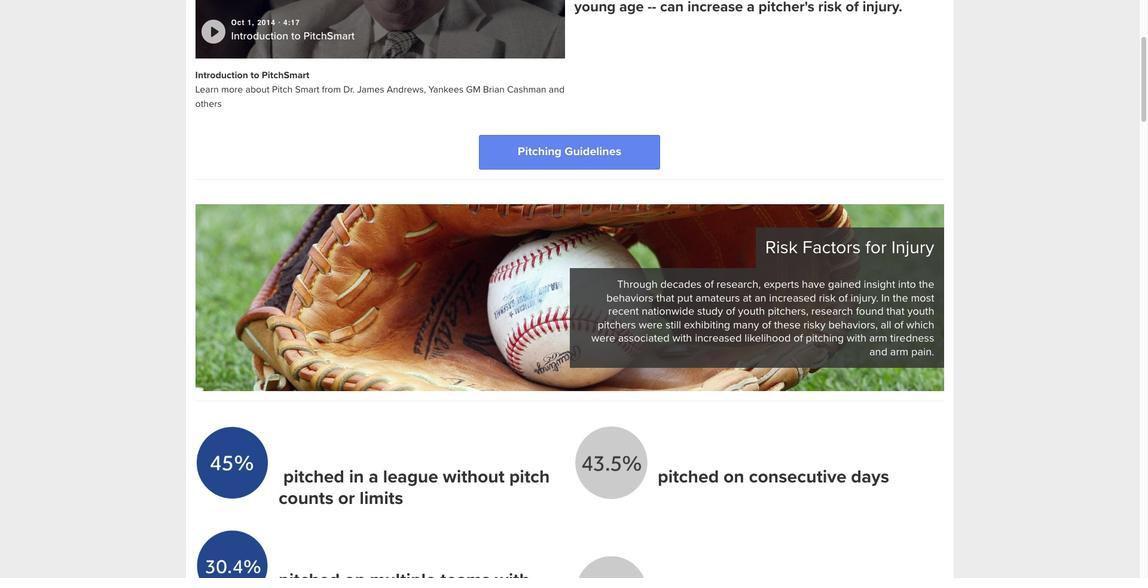 Task type: describe. For each thing, give the bounding box(es) containing it.
0 horizontal spatial were
[[591, 332, 615, 345]]

pitching guidelines link
[[479, 135, 660, 170]]

andrews,
[[387, 84, 426, 96]]

4:17
[[283, 19, 300, 27]]

about
[[245, 84, 270, 96]]

of up amateurs
[[704, 278, 714, 291]]

·
[[278, 19, 281, 27]]

experts
[[764, 278, 799, 291]]

put
[[677, 292, 693, 305]]

pitchsmart inside introduction to pitchsmart learn more about pitch smart from dr. james andrews, yankees gm brian cashman and others
[[262, 70, 309, 82]]

tiredness
[[890, 332, 934, 345]]

limits
[[360, 488, 403, 510]]

introduction to pitchsmart image
[[195, 0, 565, 59]]

still
[[666, 319, 681, 332]]

pitched in a league without pitch counts or limits
[[279, 467, 550, 510]]

consecutive
[[749, 467, 847, 489]]

risk factors for injury
[[765, 237, 934, 259]]

injury.
[[851, 292, 879, 305]]

dr.
[[343, 84, 355, 96]]

pitch
[[272, 84, 293, 96]]

a
[[369, 467, 378, 489]]

likelihood
[[745, 332, 791, 345]]

days
[[851, 467, 889, 489]]

1,
[[247, 19, 255, 27]]

which
[[906, 319, 934, 332]]

oct
[[231, 19, 245, 27]]

of down amateurs
[[726, 305, 735, 318]]

risk
[[819, 292, 836, 305]]

pitching
[[806, 332, 844, 345]]

of down these
[[794, 332, 803, 345]]

insight
[[864, 278, 895, 291]]

more
[[221, 84, 243, 96]]

0 horizontal spatial arm
[[869, 332, 888, 345]]

cashman
[[507, 84, 546, 96]]

introduction inside oct 1, 2014 · 4:17 introduction to pitchsmart
[[231, 29, 288, 42]]

nationwide
[[642, 305, 694, 318]]

of up likelihood
[[762, 319, 771, 332]]

research,
[[717, 278, 761, 291]]

to inside introduction to pitchsmart learn more about pitch smart from dr. james andrews, yankees gm brian cashman and others
[[251, 70, 259, 82]]

to inside oct 1, 2014 · 4:17 introduction to pitchsmart
[[291, 29, 301, 42]]

pitching guidelines button
[[479, 135, 660, 170]]

of right all
[[894, 319, 904, 332]]

and inside through decades of research, experts have gained insight into the behaviors that put amateurs at an increased risk of injury. in the most recent nationwide study of youth pitchers, research found that youth pitchers were still exhibiting many of these risky behaviors, all of which were associated with increased likelihood of pitching with arm tiredness and arm pain.
[[869, 346, 888, 359]]

brian
[[483, 84, 505, 96]]

these
[[774, 319, 801, 332]]

decades
[[661, 278, 702, 291]]

1 horizontal spatial arm
[[890, 346, 909, 359]]

pitched on consecutive days
[[658, 467, 889, 489]]

pitched for pitched in a league without pitch counts or limits
[[283, 467, 344, 489]]

league
[[383, 467, 438, 489]]

many
[[733, 319, 759, 332]]

for
[[865, 237, 887, 259]]

have
[[802, 278, 825, 291]]

pitching guidelines
[[518, 145, 621, 159]]

and inside introduction to pitchsmart learn more about pitch smart from dr. james andrews, yankees gm brian cashman and others
[[549, 84, 565, 96]]

pitchers,
[[768, 305, 809, 318]]

yankees
[[428, 84, 464, 96]]

learn
[[195, 84, 219, 96]]

pitching
[[518, 145, 562, 159]]

introduction inside introduction to pitchsmart learn more about pitch smart from dr. james andrews, yankees gm brian cashman and others
[[195, 70, 248, 82]]

behaviors,
[[828, 319, 878, 332]]



Task type: locate. For each thing, give the bounding box(es) containing it.
and down all
[[869, 346, 888, 359]]

1 horizontal spatial youth
[[907, 305, 934, 318]]

and right cashman
[[549, 84, 565, 96]]

of down gained at the right
[[839, 292, 848, 305]]

youth up the which
[[907, 305, 934, 318]]

1 horizontal spatial with
[[847, 332, 867, 345]]

were
[[639, 319, 663, 332], [591, 332, 615, 345]]

1 vertical spatial that
[[886, 305, 905, 318]]

counts
[[279, 488, 334, 510]]

0 vertical spatial introduction
[[231, 29, 288, 42]]

pain.
[[911, 346, 934, 359]]

mlb media player group
[[195, 0, 565, 59]]

2 youth from the left
[[907, 305, 934, 318]]

0 vertical spatial to
[[291, 29, 301, 42]]

or
[[338, 488, 355, 510]]

james
[[357, 84, 384, 96]]

0 vertical spatial pitchsmart
[[303, 29, 355, 42]]

0 horizontal spatial youth
[[738, 305, 765, 318]]

1 vertical spatial to
[[251, 70, 259, 82]]

pitched
[[283, 467, 344, 489], [658, 467, 719, 489]]

pitched left on
[[658, 467, 719, 489]]

to
[[291, 29, 301, 42], [251, 70, 259, 82]]

gained
[[828, 278, 861, 291]]

1 vertical spatial pitchsmart
[[262, 70, 309, 82]]

0 horizontal spatial the
[[893, 292, 908, 305]]

without
[[443, 467, 505, 489]]

pitch
[[509, 467, 550, 489]]

0 vertical spatial were
[[639, 319, 663, 332]]

the right in
[[893, 292, 908, 305]]

that up all
[[886, 305, 905, 318]]

that up nationwide
[[656, 292, 674, 305]]

pitched left the "in"
[[283, 467, 344, 489]]

0 horizontal spatial increased
[[695, 332, 742, 345]]

associated
[[618, 332, 670, 345]]

introduction up more
[[195, 70, 248, 82]]

pitched for pitched on consecutive days
[[658, 467, 719, 489]]

through
[[617, 278, 658, 291]]

most
[[911, 292, 934, 305]]

0 vertical spatial increased
[[769, 292, 816, 305]]

arm
[[869, 332, 888, 345], [890, 346, 909, 359]]

2 pitched from the left
[[658, 467, 719, 489]]

0 horizontal spatial and
[[549, 84, 565, 96]]

1 vertical spatial introduction
[[195, 70, 248, 82]]

with
[[672, 332, 692, 345], [847, 332, 867, 345]]

others
[[195, 98, 222, 110]]

arm down tiredness
[[890, 346, 909, 359]]

1 vertical spatial and
[[869, 346, 888, 359]]

the up most
[[919, 278, 934, 291]]

factors
[[803, 237, 861, 259]]

to up about
[[251, 70, 259, 82]]

1 horizontal spatial increased
[[769, 292, 816, 305]]

1 horizontal spatial were
[[639, 319, 663, 332]]

gm
[[466, 84, 481, 96]]

risk
[[765, 237, 798, 259]]

1 horizontal spatial pitched
[[658, 467, 719, 489]]

risky
[[804, 319, 826, 332]]

0 vertical spatial and
[[549, 84, 565, 96]]

through decades of research, experts have gained insight into the behaviors that put amateurs at an increased risk of injury. in the most recent nationwide study of youth pitchers, research found that youth pitchers were still exhibiting many of these risky behaviors, all of which were associated with increased likelihood of pitching with arm tiredness and arm pain.
[[591, 278, 934, 359]]

that
[[656, 292, 674, 305], [886, 305, 905, 318]]

guidelines
[[565, 145, 621, 159]]

to down 4:17
[[291, 29, 301, 42]]

1 pitched from the left
[[283, 467, 344, 489]]

smart
[[295, 84, 319, 96]]

0 horizontal spatial with
[[672, 332, 692, 345]]

0 vertical spatial that
[[656, 292, 674, 305]]

in
[[349, 467, 364, 489]]

1 youth from the left
[[738, 305, 765, 318]]

0 vertical spatial the
[[919, 278, 934, 291]]

introduction to pitchsmart learn more about pitch smart from dr. james andrews, yankees gm brian cashman and others
[[195, 70, 565, 110]]

were up associated
[[639, 319, 663, 332]]

increased
[[769, 292, 816, 305], [695, 332, 742, 345]]

2014
[[257, 19, 276, 27]]

2 with from the left
[[847, 332, 867, 345]]

0 horizontal spatial to
[[251, 70, 259, 82]]

an
[[755, 292, 766, 305]]

were down pitchers
[[591, 332, 615, 345]]

with down behaviors,
[[847, 332, 867, 345]]

found
[[856, 305, 884, 318]]

from
[[322, 84, 341, 96]]

the
[[919, 278, 934, 291], [893, 292, 908, 305]]

1 vertical spatial were
[[591, 332, 615, 345]]

1 horizontal spatial that
[[886, 305, 905, 318]]

recent
[[608, 305, 639, 318]]

exhibiting
[[684, 319, 730, 332]]

1 horizontal spatial the
[[919, 278, 934, 291]]

with down still
[[672, 332, 692, 345]]

at
[[743, 292, 752, 305]]

all
[[881, 319, 891, 332]]

arm down all
[[869, 332, 888, 345]]

0 horizontal spatial pitched
[[283, 467, 344, 489]]

1 horizontal spatial and
[[869, 346, 888, 359]]

study
[[697, 305, 723, 318]]

1 vertical spatial increased
[[695, 332, 742, 345]]

and
[[549, 84, 565, 96], [869, 346, 888, 359]]

injury
[[891, 237, 934, 259]]

of
[[704, 278, 714, 291], [839, 292, 848, 305], [726, 305, 735, 318], [762, 319, 771, 332], [894, 319, 904, 332], [794, 332, 803, 345]]

youth
[[738, 305, 765, 318], [907, 305, 934, 318]]

research
[[811, 305, 853, 318]]

youth down at
[[738, 305, 765, 318]]

into
[[898, 278, 916, 291]]

1 horizontal spatial to
[[291, 29, 301, 42]]

amateurs
[[696, 292, 740, 305]]

pitchsmart inside oct 1, 2014 · 4:17 introduction to pitchsmart
[[303, 29, 355, 42]]

pitched inside pitched in a league without pitch counts or limits
[[283, 467, 344, 489]]

pitchsmart
[[303, 29, 355, 42], [262, 70, 309, 82]]

1 with from the left
[[672, 332, 692, 345]]

0 horizontal spatial that
[[656, 292, 674, 305]]

oct 1, 2014 · 4:17 introduction to pitchsmart
[[231, 19, 355, 42]]

in
[[881, 292, 890, 305]]

increased down exhibiting
[[695, 332, 742, 345]]

1 vertical spatial the
[[893, 292, 908, 305]]

introduction down 2014
[[231, 29, 288, 42]]

pitchers
[[598, 319, 636, 332]]

introduction
[[231, 29, 288, 42], [195, 70, 248, 82]]

on
[[724, 467, 744, 489]]

behaviors
[[606, 292, 653, 305]]

increased up pitchers,
[[769, 292, 816, 305]]



Task type: vqa. For each thing, say whether or not it's contained in the screenshot.
"which"
yes



